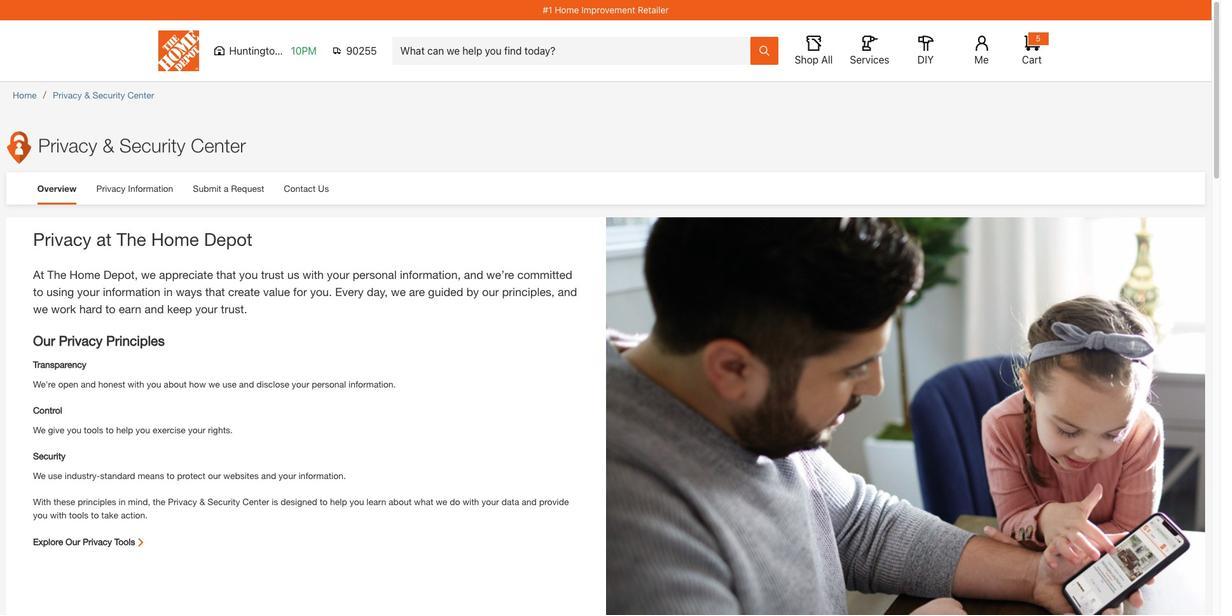Task type: describe. For each thing, give the bounding box(es) containing it.
your right disclose
[[292, 379, 309, 390]]

industry-
[[65, 471, 100, 481]]

0 vertical spatial the
[[117, 229, 146, 250]]

diy button
[[906, 36, 946, 66]]

is
[[272, 497, 278, 508]]

1 horizontal spatial our
[[66, 537, 80, 548]]

your up every
[[327, 268, 350, 282]]

1 vertical spatial personal
[[312, 379, 346, 390]]

provide
[[539, 497, 569, 508]]

1 horizontal spatial use
[[222, 379, 237, 390]]

privacy at homedepot image
[[606, 218, 1206, 616]]

privacy up transparency
[[59, 334, 103, 349]]

submit
[[193, 183, 221, 194]]

appreciate
[[159, 268, 213, 282]]

we right how
[[208, 379, 220, 390]]

submit a request
[[193, 183, 264, 194]]

me
[[975, 54, 989, 66]]

at
[[96, 229, 112, 250]]

personal inside the at the home depot, we appreciate that you trust us with your personal information, and we're committed to using your information in ways that create value for you. every day, we are guided by our principles, and we work hard to earn and keep your trust.
[[353, 268, 397, 282]]

shop all
[[795, 54, 833, 66]]

we give you tools to help you exercise your rights.
[[33, 425, 233, 436]]

and right earn on the left of the page
[[145, 302, 164, 316]]

we're open and honest with you about how we use and disclose your personal information.
[[33, 379, 396, 390]]

disclose
[[257, 379, 289, 390]]

we for we give you tools to help you exercise your rights.
[[33, 425, 46, 436]]

these
[[54, 497, 75, 508]]

using
[[46, 285, 74, 299]]

privacy left information
[[96, 183, 126, 194]]

0 vertical spatial our
[[33, 334, 55, 349]]

request
[[231, 183, 264, 194]]

explore our privacy tools
[[33, 537, 135, 548]]

your down ways
[[195, 302, 218, 316]]

all
[[822, 54, 833, 66]]

privacy inside with these principles in mind, the privacy & security center is designed to help you learn about what we do with your data and provide you with tools to take action.
[[168, 497, 197, 508]]

a
[[224, 183, 229, 194]]

information,
[[400, 268, 461, 282]]

contact us
[[284, 183, 329, 194]]

at
[[33, 268, 44, 282]]

information
[[128, 183, 173, 194]]

about inside with these principles in mind, the privacy & security center is designed to help you learn about what we do with your data and provide you with tools to take action.
[[389, 497, 412, 508]]

open
[[58, 379, 78, 390]]

0 vertical spatial tools
[[84, 425, 103, 436]]

cart 5
[[1022, 34, 1042, 66]]

websites
[[223, 471, 259, 481]]

0 horizontal spatial use
[[48, 471, 62, 481]]

your left rights.
[[188, 425, 206, 436]]

ways
[[176, 285, 202, 299]]

home inside the at the home depot, we appreciate that you trust us with your personal information, and we're committed to using your information in ways that create value for you. every day, we are guided by our principles, and we work hard to earn and keep your trust.
[[70, 268, 100, 282]]

you.
[[310, 285, 332, 299]]

shop
[[795, 54, 819, 66]]

to right means
[[167, 471, 175, 481]]

earn
[[119, 302, 141, 316]]

the
[[153, 497, 165, 508]]

What can we help you find today? search field
[[400, 38, 750, 64]]

center inside with these principles in mind, the privacy & security center is designed to help you learn about what we do with your data and provide you with tools to take action.
[[243, 497, 269, 508]]

privacy toolbox image
[[6, 131, 32, 165]]

depot,
[[103, 268, 138, 282]]

diy
[[918, 54, 934, 66]]

contact
[[284, 183, 316, 194]]

committed
[[517, 268, 572, 282]]

work
[[51, 302, 76, 316]]

your up designed
[[279, 471, 296, 481]]

our privacy principles
[[33, 334, 165, 349]]

security inside with these principles in mind, the privacy & security center is designed to help you learn about what we do with your data and provide you with tools to take action.
[[208, 497, 240, 508]]

overview
[[37, 183, 77, 194]]

take
[[101, 510, 118, 521]]

your up 'hard'
[[77, 285, 100, 299]]

how
[[189, 379, 206, 390]]

explore
[[33, 537, 63, 548]]

90255
[[346, 45, 377, 57]]

submit a request link
[[193, 173, 264, 205]]

#1
[[543, 4, 552, 15]]

privacy left tools
[[83, 537, 112, 548]]

1 vertical spatial our
[[208, 471, 221, 481]]

and right open
[[81, 379, 96, 390]]

improvement
[[582, 4, 635, 15]]

we for we use industry-standard means to protect our websites and your information.
[[33, 471, 46, 481]]

hard
[[79, 302, 102, 316]]

we use industry-standard means to protect our websites and your information.
[[33, 471, 346, 481]]

with down these
[[50, 510, 67, 521]]

do
[[450, 497, 460, 508]]

& inside with these principles in mind, the privacy & security center is designed to help you learn about what we do with your data and provide you with tools to take action.
[[200, 497, 205, 508]]

at the home depot, we appreciate that you trust us with your personal information, and we're committed to using your information in ways that create value for you. every day, we are guided by our principles, and we work hard to earn and keep your trust.
[[33, 268, 577, 316]]

we inside with these principles in mind, the privacy & security center is designed to help you learn about what we do with your data and provide you with tools to take action.
[[436, 497, 447, 508]]

and up is
[[261, 471, 276, 481]]

0 vertical spatial privacy & security center
[[53, 90, 154, 101]]

depot
[[204, 229, 252, 250]]

0 vertical spatial that
[[216, 268, 236, 282]]

and inside with these principles in mind, the privacy & security center is designed to help you learn about what we do with your data and provide you with tools to take action.
[[522, 497, 537, 508]]

overview link
[[37, 173, 77, 205]]

guided
[[428, 285, 463, 299]]

with right honest at the left of the page
[[128, 379, 144, 390]]

0 vertical spatial about
[[164, 379, 187, 390]]

principles
[[78, 497, 116, 508]]

principles,
[[502, 285, 555, 299]]

day,
[[367, 285, 388, 299]]

privacy at the home depot
[[33, 229, 252, 250]]

cart
[[1022, 54, 1042, 66]]

services
[[850, 54, 890, 66]]

with
[[33, 497, 51, 508]]

#1 home improvement retailer
[[543, 4, 669, 15]]

data
[[502, 497, 519, 508]]

0 vertical spatial information.
[[349, 379, 396, 390]]

the home depot logo image
[[158, 31, 199, 71]]

you down with
[[33, 510, 48, 521]]

tools inside with these principles in mind, the privacy & security center is designed to help you learn about what we do with your data and provide you with tools to take action.
[[69, 510, 88, 521]]

exercise
[[153, 425, 186, 436]]

keep
[[167, 302, 192, 316]]

us
[[318, 183, 329, 194]]



Task type: vqa. For each thing, say whether or not it's contained in the screenshot.
the leftmost about
yes



Task type: locate. For each thing, give the bounding box(es) containing it.
and left disclose
[[239, 379, 254, 390]]

we left the do
[[436, 497, 447, 508]]

& up privacy information link
[[103, 134, 114, 157]]

privacy information link
[[96, 173, 173, 205]]

0 horizontal spatial our
[[33, 334, 55, 349]]

protect
[[177, 471, 205, 481]]

you left learn
[[350, 497, 364, 508]]

1 horizontal spatial in
[[164, 285, 173, 299]]

1 horizontal spatial help
[[330, 497, 347, 508]]

you up create
[[239, 268, 258, 282]]

and down "committed"
[[558, 285, 577, 299]]

personal right disclose
[[312, 379, 346, 390]]

privacy left at on the top
[[33, 229, 91, 250]]

we're
[[33, 379, 56, 390]]

2 vertical spatial center
[[243, 497, 269, 508]]

& down protect on the bottom left of the page
[[200, 497, 205, 508]]

standard
[[100, 471, 135, 481]]

1 we from the top
[[33, 425, 46, 436]]

0 vertical spatial in
[[164, 285, 173, 299]]

security
[[93, 90, 125, 101], [119, 134, 186, 157], [33, 451, 66, 462], [208, 497, 240, 508]]

to right designed
[[320, 497, 328, 508]]

you left exercise
[[136, 425, 150, 436]]

to left earn on the left of the page
[[105, 302, 116, 316]]

to down at
[[33, 285, 43, 299]]

us
[[287, 268, 299, 282]]

our inside the at the home depot, we appreciate that you trust us with your personal information, and we're committed to using your information in ways that create value for you. every day, we are guided by our principles, and we work hard to earn and keep your trust.
[[482, 285, 499, 299]]

0 horizontal spatial help
[[116, 425, 133, 436]]

1 horizontal spatial our
[[482, 285, 499, 299]]

1 vertical spatial information.
[[299, 471, 346, 481]]

tools right 'give'
[[84, 425, 103, 436]]

1 vertical spatial center
[[191, 134, 246, 157]]

park
[[283, 45, 304, 57]]

designed
[[281, 497, 317, 508]]

0 horizontal spatial in
[[119, 497, 126, 508]]

privacy up overview link
[[38, 134, 97, 157]]

10pm
[[291, 45, 317, 57]]

&
[[84, 90, 90, 101], [103, 134, 114, 157], [200, 497, 205, 508]]

1 vertical spatial we
[[33, 471, 46, 481]]

1 vertical spatial our
[[66, 537, 80, 548]]

0 vertical spatial personal
[[353, 268, 397, 282]]

privacy right home link
[[53, 90, 82, 101]]

0 vertical spatial help
[[116, 425, 133, 436]]

use
[[222, 379, 237, 390], [48, 471, 62, 481]]

we left work
[[33, 302, 48, 316]]

5
[[1036, 34, 1041, 43]]

for
[[293, 285, 307, 299]]

retailer
[[638, 4, 669, 15]]

2 we from the top
[[33, 471, 46, 481]]

we left 'give'
[[33, 425, 46, 436]]

we left are
[[391, 285, 406, 299]]

about left what
[[389, 497, 412, 508]]

help left learn
[[330, 497, 347, 508]]

me button
[[962, 36, 1002, 66]]

we
[[141, 268, 156, 282], [391, 285, 406, 299], [33, 302, 48, 316], [208, 379, 220, 390], [436, 497, 447, 508]]

0 horizontal spatial the
[[47, 268, 66, 282]]

personal up day,
[[353, 268, 397, 282]]

1 vertical spatial tools
[[69, 510, 88, 521]]

help inside with these principles in mind, the privacy & security center is designed to help you learn about what we do with your data and provide you with tools to take action.
[[330, 497, 347, 508]]

services button
[[850, 36, 890, 66]]

0 vertical spatial we
[[33, 425, 46, 436]]

rights.
[[208, 425, 233, 436]]

our up transparency
[[33, 334, 55, 349]]

the right at on the top
[[117, 229, 146, 250]]

we
[[33, 425, 46, 436], [33, 471, 46, 481]]

0 horizontal spatial personal
[[312, 379, 346, 390]]

information
[[103, 285, 161, 299]]

help left exercise
[[116, 425, 133, 436]]

in up keep
[[164, 285, 173, 299]]

by
[[467, 285, 479, 299]]

1 horizontal spatial about
[[389, 497, 412, 508]]

use left industry-
[[48, 471, 62, 481]]

the up using
[[47, 268, 66, 282]]

your inside with these principles in mind, the privacy & security center is designed to help you learn about what we do with your data and provide you with tools to take action.
[[482, 497, 499, 508]]

tools
[[114, 537, 135, 548]]

use right how
[[222, 379, 237, 390]]

are
[[409, 285, 425, 299]]

0 horizontal spatial our
[[208, 471, 221, 481]]

to down principles
[[91, 510, 99, 521]]

our right by
[[482, 285, 499, 299]]

privacy right the
[[168, 497, 197, 508]]

1 vertical spatial use
[[48, 471, 62, 481]]

tools down these
[[69, 510, 88, 521]]

your
[[327, 268, 350, 282], [77, 285, 100, 299], [195, 302, 218, 316], [292, 379, 309, 390], [188, 425, 206, 436], [279, 471, 296, 481], [482, 497, 499, 508]]

1 vertical spatial about
[[389, 497, 412, 508]]

and
[[464, 268, 483, 282], [558, 285, 577, 299], [145, 302, 164, 316], [81, 379, 96, 390], [239, 379, 254, 390], [261, 471, 276, 481], [522, 497, 537, 508]]

mind,
[[128, 497, 150, 508]]

you right 'give'
[[67, 425, 81, 436]]

we're
[[487, 268, 514, 282]]

1 horizontal spatial personal
[[353, 268, 397, 282]]

value
[[263, 285, 290, 299]]

we up with
[[33, 471, 46, 481]]

our right protect on the bottom left of the page
[[208, 471, 221, 481]]

2 horizontal spatial &
[[200, 497, 205, 508]]

you inside the at the home depot, we appreciate that you trust us with your personal information, and we're committed to using your information in ways that create value for you. every day, we are guided by our principles, and we work hard to earn and keep your trust.
[[239, 268, 258, 282]]

honest
[[98, 379, 125, 390]]

home
[[555, 4, 579, 15], [13, 90, 37, 101], [151, 229, 199, 250], [70, 268, 100, 282]]

1 vertical spatial help
[[330, 497, 347, 508]]

0 vertical spatial use
[[222, 379, 237, 390]]

home up appreciate
[[151, 229, 199, 250]]

home up using
[[70, 268, 100, 282]]

and up by
[[464, 268, 483, 282]]

explore our privacy tools link
[[33, 537, 144, 548]]

shop all button
[[794, 36, 834, 66]]

control
[[33, 405, 62, 416]]

your left data
[[482, 497, 499, 508]]

principles
[[106, 334, 165, 349]]

the inside the at the home depot, we appreciate that you trust us with your personal information, and we're committed to using your information in ways that create value for you. every day, we are guided by our principles, and we work hard to earn and keep your trust.
[[47, 268, 66, 282]]

0 vertical spatial our
[[482, 285, 499, 299]]

privacy information
[[96, 183, 173, 194]]

about
[[164, 379, 187, 390], [389, 497, 412, 508]]

action.
[[121, 510, 148, 521]]

in inside the at the home depot, we appreciate that you trust us with your personal information, and we're committed to using your information in ways that create value for you. every day, we are guided by our principles, and we work hard to earn and keep your trust.
[[164, 285, 173, 299]]

our
[[482, 285, 499, 299], [208, 471, 221, 481]]

you right honest at the left of the page
[[147, 379, 161, 390]]

give
[[48, 425, 64, 436]]

0 horizontal spatial information.
[[299, 471, 346, 481]]

about left how
[[164, 379, 187, 390]]

1 horizontal spatial information.
[[349, 379, 396, 390]]

contact us link
[[284, 173, 329, 205]]

means
[[138, 471, 164, 481]]

trust
[[261, 268, 284, 282]]

you
[[239, 268, 258, 282], [147, 379, 161, 390], [67, 425, 81, 436], [136, 425, 150, 436], [350, 497, 364, 508], [33, 510, 48, 521]]

to
[[33, 285, 43, 299], [105, 302, 116, 316], [106, 425, 114, 436], [167, 471, 175, 481], [320, 497, 328, 508], [91, 510, 99, 521]]

1 horizontal spatial the
[[117, 229, 146, 250]]

in inside with these principles in mind, the privacy & security center is designed to help you learn about what we do with your data and provide you with tools to take action.
[[119, 497, 126, 508]]

with inside the at the home depot, we appreciate that you trust us with your personal information, and we're committed to using your information in ways that create value for you. every day, we are guided by our principles, and we work hard to earn and keep your trust.
[[303, 268, 324, 282]]

tools
[[84, 425, 103, 436], [69, 510, 88, 521]]

1 vertical spatial that
[[205, 285, 225, 299]]

in left mind,
[[119, 497, 126, 508]]

and right data
[[522, 497, 537, 508]]

90255 button
[[333, 45, 377, 57]]

every
[[335, 285, 364, 299]]

our right explore
[[66, 537, 80, 548]]

0 vertical spatial &
[[84, 90, 90, 101]]

privacy
[[53, 90, 82, 101], [38, 134, 97, 157], [96, 183, 126, 194], [33, 229, 91, 250], [59, 334, 103, 349], [168, 497, 197, 508], [83, 537, 112, 548]]

home right #1
[[555, 4, 579, 15]]

we up information at the left of the page
[[141, 268, 156, 282]]

0 horizontal spatial &
[[84, 90, 90, 101]]

what
[[414, 497, 433, 508]]

1 horizontal spatial &
[[103, 134, 114, 157]]

0 vertical spatial center
[[127, 90, 154, 101]]

with
[[303, 268, 324, 282], [128, 379, 144, 390], [463, 497, 479, 508], [50, 510, 67, 521]]

learn
[[367, 497, 386, 508]]

that up trust.
[[205, 285, 225, 299]]

home link
[[13, 90, 37, 101]]

0 horizontal spatial about
[[164, 379, 187, 390]]

1 vertical spatial &
[[103, 134, 114, 157]]

huntington
[[229, 45, 281, 57]]

personal
[[353, 268, 397, 282], [312, 379, 346, 390]]

& right home link
[[84, 90, 90, 101]]

trust.
[[221, 302, 247, 316]]

huntington park
[[229, 45, 304, 57]]

create
[[228, 285, 260, 299]]

1 vertical spatial privacy & security center
[[38, 134, 246, 157]]

with these principles in mind, the privacy & security center is designed to help you learn about what we do with your data and provide you with tools to take action.
[[33, 497, 569, 521]]

to down honest at the left of the page
[[106, 425, 114, 436]]

home up privacy toolbox image
[[13, 90, 37, 101]]

1 vertical spatial the
[[47, 268, 66, 282]]

1 vertical spatial in
[[119, 497, 126, 508]]

that up create
[[216, 268, 236, 282]]

with right the do
[[463, 497, 479, 508]]

2 vertical spatial &
[[200, 497, 205, 508]]

with up you.
[[303, 268, 324, 282]]

the
[[117, 229, 146, 250], [47, 268, 66, 282]]



